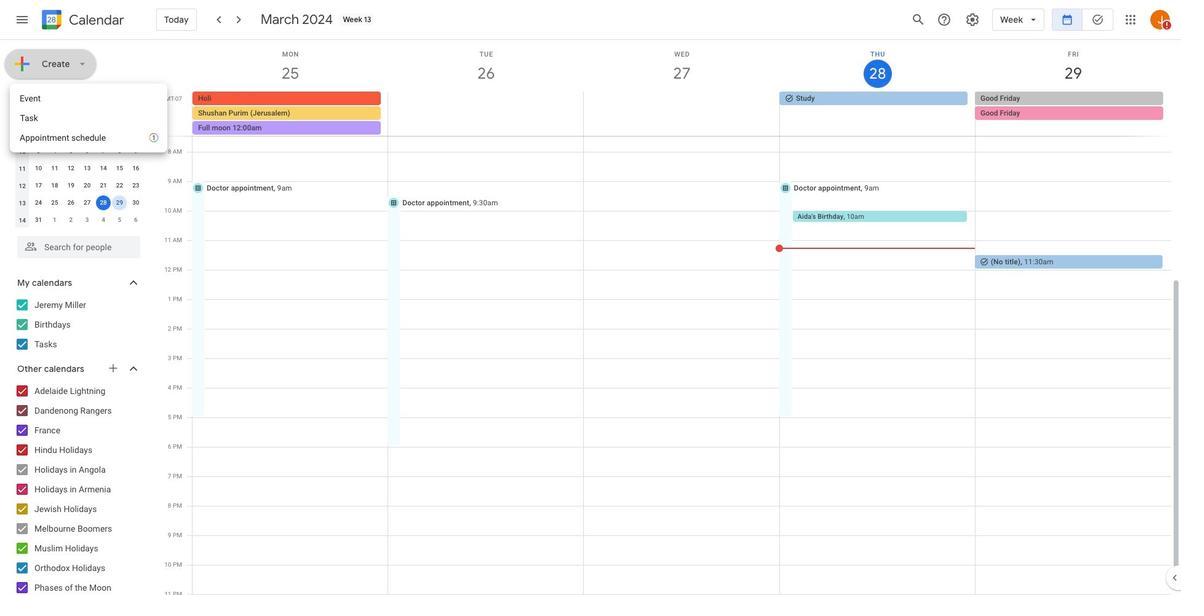 Task type: locate. For each thing, give the bounding box(es) containing it.
30 element
[[128, 196, 143, 210]]

10 element
[[31, 161, 46, 176]]

column header
[[14, 108, 30, 125]]

5 element
[[64, 144, 78, 159]]

other calendars list
[[2, 381, 153, 595]]

april 6 element
[[128, 213, 143, 228]]

31 element
[[31, 213, 46, 228]]

february 26 element
[[47, 127, 62, 141]]

25 element
[[47, 196, 62, 210]]

14 element
[[96, 161, 111, 176]]

12 element
[[64, 161, 78, 176]]

23 element
[[128, 178, 143, 193]]

february 25 element
[[31, 127, 46, 141]]

4 element
[[47, 144, 62, 159]]

16 element
[[128, 161, 143, 176]]

row
[[187, 92, 1181, 136], [14, 108, 144, 125], [14, 125, 144, 143], [14, 143, 144, 160], [14, 160, 144, 177], [14, 177, 144, 194], [14, 194, 144, 212], [14, 212, 144, 229]]

18 element
[[47, 178, 62, 193]]

calendar element
[[39, 7, 124, 34]]

24 element
[[31, 196, 46, 210]]

15 element
[[112, 161, 127, 176]]

22 element
[[112, 178, 127, 193]]

march 2024 grid
[[12, 108, 144, 229]]

grid
[[157, 40, 1181, 595]]

column header inside march 2024 "grid"
[[14, 108, 30, 125]]

heading
[[66, 13, 124, 27]]

None search field
[[0, 231, 153, 258]]

heading inside calendar element
[[66, 13, 124, 27]]

row group inside march 2024 "grid"
[[14, 125, 144, 229]]

21 element
[[96, 178, 111, 193]]

row group
[[14, 125, 144, 229]]

Search for people text field
[[25, 236, 133, 258]]

9 element
[[128, 144, 143, 159]]

8 element
[[112, 144, 127, 159]]

cell
[[193, 92, 388, 136], [388, 92, 584, 136], [584, 92, 779, 136], [975, 92, 1171, 136], [95, 194, 111, 212], [111, 194, 128, 212]]



Task type: vqa. For each thing, say whether or not it's contained in the screenshot.
May 5 element
no



Task type: describe. For each thing, give the bounding box(es) containing it.
april 1 element
[[47, 213, 62, 228]]

february 28 element
[[80, 127, 95, 141]]

29 element
[[112, 196, 127, 210]]

main drawer image
[[15, 12, 30, 27]]

7 element
[[96, 144, 111, 159]]

20 element
[[80, 178, 95, 193]]

28, today element
[[96, 196, 111, 210]]

add other calendars image
[[107, 362, 119, 375]]

19 element
[[64, 178, 78, 193]]

11 element
[[47, 161, 62, 176]]

settings menu image
[[965, 12, 980, 27]]

6 element
[[80, 144, 95, 159]]

my calendars list
[[2, 295, 153, 354]]

april 2 element
[[64, 213, 78, 228]]

26 element
[[64, 196, 78, 210]]

17 element
[[31, 178, 46, 193]]

3 element
[[31, 144, 46, 159]]

february 27 element
[[64, 127, 78, 141]]

april 3 element
[[80, 213, 95, 228]]

27 element
[[80, 196, 95, 210]]

13 element
[[80, 161, 95, 176]]

april 4 element
[[96, 213, 111, 228]]

february 29 element
[[96, 127, 111, 141]]

april 5 element
[[112, 213, 127, 228]]



